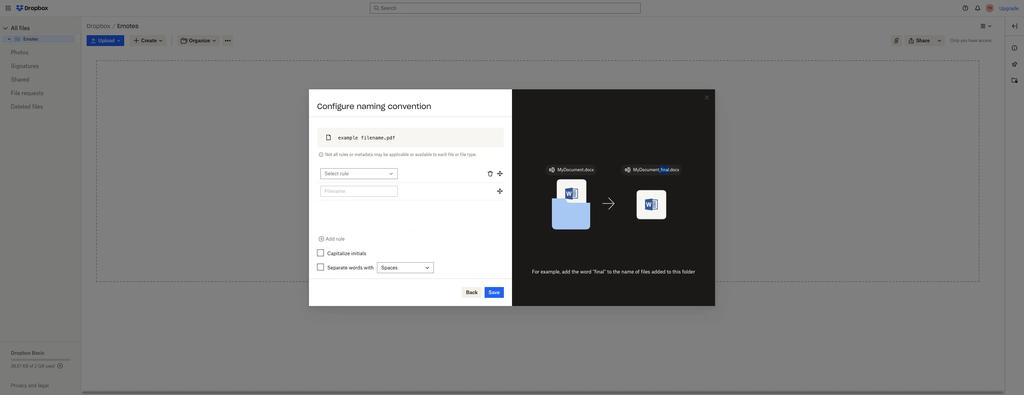 Task type: vqa. For each thing, say whether or not it's contained in the screenshot.
files
yes



Task type: locate. For each thing, give the bounding box(es) containing it.
more ways to add content element
[[480, 168, 596, 260]]

0 vertical spatial and
[[511, 243, 520, 249]]

files right the all
[[19, 25, 30, 31]]

basic
[[32, 350, 45, 356]]

from right "import"
[[514, 205, 524, 211]]

import from google drive
[[497, 205, 555, 211]]

28.57
[[11, 364, 22, 369]]

0 vertical spatial dropbox
[[87, 23, 110, 29]]

dropbox for dropbox / emotes
[[87, 23, 110, 29]]

for example, add the word "final" to the name of files added to this folder
[[532, 269, 695, 274]]

1 horizontal spatial of
[[636, 269, 640, 274]]

example
[[338, 135, 358, 140]]

rule inside the select rule button
[[340, 171, 349, 176]]

signatures link
[[11, 59, 70, 73]]

1 horizontal spatial file
[[460, 152, 466, 157]]

added right name
[[652, 269, 666, 274]]

privacy and legal link
[[11, 383, 81, 388]]

type.
[[467, 152, 477, 157]]

rule right select
[[340, 171, 349, 176]]

photos link
[[11, 46, 70, 59]]

access
[[497, 186, 513, 192]]

of right name
[[636, 269, 640, 274]]

emotes
[[117, 23, 139, 29], [23, 36, 38, 41]]

share inside button
[[916, 38, 930, 43]]

be
[[383, 152, 388, 157], [534, 224, 539, 230]]

be down "google"
[[534, 224, 539, 230]]

file right each
[[448, 152, 454, 157]]

0 vertical spatial of
[[636, 269, 640, 274]]

added inside more ways to add content element
[[540, 224, 554, 230]]

file left type.
[[460, 152, 466, 157]]

1 horizontal spatial emotes
[[117, 23, 139, 29]]

privacy and legal
[[11, 383, 49, 388]]

add left content
[[540, 169, 549, 175]]

of left 2 at the left of the page
[[30, 364, 33, 369]]

0 horizontal spatial have
[[357, 153, 364, 157]]

added up "filename.pdf" in the left of the page
[[381, 127, 397, 134]]

convention
[[388, 101, 431, 111]]

1 vertical spatial from
[[514, 205, 524, 211]]

0 horizontal spatial add
[[540, 169, 549, 175]]

button
[[552, 135, 567, 140]]

or left use
[[509, 135, 514, 140]]

0 vertical spatial from
[[538, 186, 549, 192]]

create automated folder
[[317, 101, 413, 111]]

0 vertical spatial share
[[916, 38, 930, 43]]

1 horizontal spatial the
[[572, 269, 579, 274]]

2 vertical spatial this
[[673, 269, 681, 274]]

dialog containing create automated folder
[[309, 89, 715, 306]]

share
[[916, 38, 930, 43], [497, 243, 510, 249]]

0 horizontal spatial the
[[524, 135, 531, 140]]

add right the example,
[[562, 269, 571, 274]]

ways
[[521, 169, 533, 175]]

added
[[381, 127, 397, 134], [540, 224, 554, 230], [652, 269, 666, 274]]

2 horizontal spatial added
[[652, 269, 666, 274]]

0 vertical spatial be
[[383, 152, 388, 157]]

dropbox / emotes
[[87, 23, 139, 29]]

files right "request" in the bottom of the page
[[517, 224, 527, 230]]

1 vertical spatial only you have access
[[342, 153, 376, 157]]

0 horizontal spatial share
[[497, 243, 510, 249]]

dropbox left the / at left
[[87, 23, 110, 29]]

are
[[371, 127, 380, 134]]

1 vertical spatial added
[[540, 224, 554, 230]]

be right "folder permissions" icon
[[383, 152, 388, 157]]

1 vertical spatial have
[[357, 153, 364, 157]]

1 horizontal spatial dropbox
[[87, 23, 110, 29]]

1 vertical spatial rule
[[336, 236, 345, 242]]

words
[[349, 265, 363, 270]]

dropbox basic
[[11, 350, 45, 356]]

folder
[[391, 101, 413, 111], [524, 186, 537, 192], [571, 224, 584, 230], [682, 269, 695, 274]]

configure naming convention
[[317, 101, 431, 111]]

1 vertical spatial and
[[28, 383, 37, 388]]

1 vertical spatial emotes
[[23, 36, 38, 41]]

files
[[19, 25, 30, 31], [32, 103, 43, 110], [359, 127, 370, 134], [521, 127, 531, 133], [517, 224, 527, 230], [641, 269, 650, 274]]

_final
[[660, 167, 669, 172]]

1 horizontal spatial access
[[979, 38, 992, 43]]

1 horizontal spatial have
[[969, 38, 978, 43]]

all files
[[11, 25, 30, 31]]

2 vertical spatial added
[[652, 269, 666, 274]]

files for request
[[517, 224, 527, 230]]

2 horizontal spatial the
[[613, 269, 620, 274]]

0 vertical spatial you
[[961, 38, 968, 43]]

0 horizontal spatial be
[[383, 152, 388, 157]]

0 horizontal spatial only you have access
[[342, 153, 376, 157]]

files up example filename.pdf
[[359, 127, 370, 134]]

files inside more ways to add content element
[[517, 224, 527, 230]]

drive
[[543, 205, 555, 211]]

used
[[45, 364, 55, 369]]

add
[[540, 169, 549, 175], [562, 269, 571, 274]]

manage
[[521, 243, 540, 249]]

0 horizontal spatial file
[[448, 152, 454, 157]]

0 vertical spatial only you have access
[[951, 38, 992, 43]]

create
[[317, 101, 343, 111]]

0 vertical spatial rule
[[340, 171, 349, 176]]

content
[[550, 169, 568, 175]]

files for all
[[19, 25, 30, 31]]

the inside drop files here to upload, or use the 'upload' button
[[524, 135, 531, 140]]

0 vertical spatial added
[[381, 127, 397, 134]]

and left manage
[[511, 243, 520, 249]]

1 vertical spatial of
[[30, 364, 33, 369]]

0 horizontal spatial only
[[342, 153, 349, 157]]

rules
[[339, 152, 348, 157]]

1 vertical spatial dropbox
[[11, 350, 31, 356]]

privacy
[[11, 383, 27, 388]]

may
[[374, 152, 382, 157]]

1 vertical spatial be
[[534, 224, 539, 230]]

1 horizontal spatial be
[[534, 224, 539, 230]]

of
[[636, 269, 640, 274], [30, 364, 33, 369]]

dropbox
[[87, 23, 110, 29], [11, 350, 31, 356]]

emotes right the / at left
[[117, 23, 139, 29]]

and inside share and manage button
[[511, 243, 520, 249]]

.docx
[[669, 167, 679, 172]]

request files to be added to this folder
[[497, 224, 584, 230]]

access
[[979, 38, 992, 43], [365, 153, 376, 157]]

and
[[511, 243, 520, 249], [28, 383, 37, 388]]

1 horizontal spatial only
[[951, 38, 960, 43]]

files inside drop files here to upload, or use the 'upload' button
[[521, 127, 531, 133]]

or inside drop files here to upload, or use the 'upload' button
[[509, 135, 514, 140]]

rule inside add rule button
[[336, 236, 345, 242]]

rename
[[356, 182, 377, 189]]

0 horizontal spatial added
[[381, 127, 397, 134]]

the right use
[[524, 135, 531, 140]]

1 horizontal spatial add
[[562, 269, 571, 274]]

name
[[622, 269, 634, 274]]

0 horizontal spatial you
[[350, 153, 356, 157]]

all files tree
[[1, 23, 81, 44]]

only
[[951, 38, 960, 43], [342, 153, 349, 157]]

rule
[[340, 171, 349, 176], [336, 236, 345, 242]]

from left your
[[538, 186, 549, 192]]

0 horizontal spatial emotes
[[23, 36, 38, 41]]

'upload'
[[533, 135, 551, 140]]

and for legal
[[28, 383, 37, 388]]

gb
[[38, 364, 44, 369]]

dropbox for dropbox basic
[[11, 350, 31, 356]]

or left available
[[410, 152, 414, 157]]

dropbox logo - go to the homepage image
[[14, 3, 50, 14]]

you
[[961, 38, 968, 43], [350, 153, 356, 157]]

Spaces button
[[377, 262, 434, 273]]

1 vertical spatial this
[[561, 224, 570, 230]]

0 vertical spatial access
[[979, 38, 992, 43]]

folder permissions image
[[377, 152, 383, 157]]

0 horizontal spatial from
[[514, 205, 524, 211]]

open pinned items image
[[1011, 60, 1019, 68]]

0 horizontal spatial of
[[30, 364, 33, 369]]

rule right add
[[336, 236, 345, 242]]

1 horizontal spatial and
[[511, 243, 520, 249]]

with
[[364, 265, 374, 270]]

1 horizontal spatial added
[[540, 224, 554, 230]]

have inside dialog
[[357, 153, 364, 157]]

files inside tree
[[19, 25, 30, 31]]

the left word
[[572, 269, 579, 274]]

back button
[[462, 287, 482, 298]]

0 horizontal spatial dropbox
[[11, 350, 31, 356]]

dropbox up 28.57
[[11, 350, 31, 356]]

emotes down all files
[[23, 36, 38, 41]]

files down 'file requests' link
[[32, 103, 43, 110]]

files up use
[[521, 127, 531, 133]]

them
[[378, 182, 392, 189]]

desktop
[[561, 186, 579, 192]]

the left name
[[613, 269, 620, 274]]

0 horizontal spatial access
[[365, 153, 376, 157]]

file
[[448, 152, 454, 157], [460, 152, 466, 157]]

0 horizontal spatial and
[[28, 383, 37, 388]]

1 vertical spatial share
[[497, 243, 510, 249]]

from
[[538, 186, 549, 192], [514, 205, 524, 211]]

mydocument.docx
[[558, 167, 594, 172]]

legal
[[38, 383, 49, 388]]

0 vertical spatial only
[[951, 38, 960, 43]]

1 horizontal spatial this
[[561, 224, 570, 230]]

to
[[399, 127, 404, 134], [544, 127, 549, 133], [433, 152, 437, 157], [534, 169, 539, 175], [393, 182, 399, 189], [528, 224, 532, 230], [556, 224, 560, 230], [607, 269, 612, 274], [667, 269, 671, 274]]

files are added to
[[359, 127, 404, 134]]

filename.pdf
[[361, 135, 395, 140]]

0 horizontal spatial this
[[515, 186, 523, 192]]

more
[[508, 169, 520, 175]]

share inside button
[[497, 243, 510, 249]]

0 vertical spatial this
[[515, 186, 523, 192]]

and left legal
[[28, 383, 37, 388]]

added down drive
[[540, 224, 554, 230]]

2 file from the left
[[460, 152, 466, 157]]

add rule button
[[318, 235, 345, 243]]

1 horizontal spatial share
[[916, 38, 930, 43]]

dialog
[[309, 89, 715, 306]]

or
[[509, 135, 514, 140], [350, 152, 353, 157], [410, 152, 414, 157], [455, 152, 459, 157]]

the
[[524, 135, 531, 140], [572, 269, 579, 274], [613, 269, 620, 274]]



Task type: describe. For each thing, give the bounding box(es) containing it.
drop files here to upload, or use the 'upload' button
[[509, 127, 567, 140]]

file requests
[[11, 90, 44, 96]]

1 vertical spatial access
[[365, 153, 376, 157]]

google
[[526, 205, 542, 211]]

here
[[532, 127, 543, 133]]

get more space image
[[56, 362, 64, 370]]

emotes inside emotes link
[[23, 36, 38, 41]]

upload,
[[550, 127, 567, 133]]

file
[[11, 90, 20, 96]]

each
[[438, 152, 447, 157]]

all files link
[[11, 23, 81, 34]]

dropbox link
[[87, 22, 110, 30]]

share and manage
[[497, 243, 540, 249]]

deleted files link
[[11, 100, 70, 113]]

"final"
[[593, 269, 606, 274]]

Folder name text field
[[355, 140, 500, 147]]

0 vertical spatial have
[[969, 38, 978, 43]]

upgrade
[[1000, 5, 1019, 11]]

share for share
[[916, 38, 930, 43]]

for
[[532, 269, 540, 274]]

initials
[[351, 250, 366, 256]]

Select rule button
[[321, 168, 398, 179]]

not
[[325, 152, 332, 157]]

deleted
[[11, 103, 31, 110]]

save
[[489, 289, 500, 295]]

request
[[497, 224, 516, 230]]

add
[[326, 236, 335, 242]]

back
[[466, 289, 478, 295]]

the for here
[[524, 135, 531, 140]]

then
[[342, 182, 355, 189]]

save button
[[485, 287, 504, 298]]

mydocument
[[633, 167, 660, 172]]

capitalize initials
[[327, 250, 366, 256]]

files for deleted
[[32, 103, 43, 110]]

use
[[515, 135, 523, 140]]

open activity image
[[1011, 77, 1019, 85]]

shared link
[[11, 73, 70, 86]]

share button
[[905, 35, 934, 46]]

select rule button
[[317, 165, 504, 183]]

word
[[580, 269, 592, 274]]

28.57 kb of 2 gb used
[[11, 364, 55, 369]]

or right rules
[[350, 152, 353, 157]]

applicable
[[389, 152, 409, 157]]

capitalize
[[327, 250, 350, 256]]

share and manage button
[[482, 239, 594, 253]]

deleted files
[[11, 103, 43, 110]]

not all rules or metadata may be applicable or available to each file or file type.
[[325, 152, 477, 157]]

kb
[[23, 364, 28, 369]]

configure
[[317, 101, 354, 111]]

rename them to
[[356, 182, 399, 189]]

0 vertical spatial add
[[540, 169, 549, 175]]

open information panel image
[[1011, 44, 1019, 52]]

drop
[[509, 127, 520, 133]]

all
[[333, 152, 338, 157]]

1 vertical spatial only
[[342, 153, 349, 157]]

automated
[[346, 101, 388, 111]]

global header element
[[0, 0, 1024, 17]]

share for share and manage
[[497, 243, 510, 249]]

requests
[[22, 90, 44, 96]]

and for manage
[[511, 243, 520, 249]]

1 horizontal spatial only you have access
[[951, 38, 992, 43]]

rule for add rule
[[336, 236, 345, 242]]

/
[[112, 23, 115, 29]]

upgrade link
[[1000, 5, 1019, 11]]

spaces
[[381, 265, 398, 271]]

naming
[[357, 101, 385, 111]]

when
[[342, 127, 357, 134]]

photos
[[11, 49, 28, 56]]

0 vertical spatial emotes
[[117, 23, 139, 29]]

shared
[[11, 76, 29, 83]]

your
[[550, 186, 560, 192]]

1 vertical spatial you
[[350, 153, 356, 157]]

2
[[34, 364, 37, 369]]

rule for select rule
[[340, 171, 349, 176]]

metadata
[[355, 152, 373, 157]]

1 horizontal spatial from
[[538, 186, 549, 192]]

1 file from the left
[[448, 152, 454, 157]]

select rule
[[325, 171, 349, 176]]

select
[[325, 171, 339, 176]]

available
[[415, 152, 432, 157]]

import
[[497, 205, 512, 211]]

access this folder from your desktop
[[497, 186, 579, 192]]

emotes link
[[14, 35, 75, 43]]

be inside more ways to add content element
[[534, 224, 539, 230]]

the for add
[[613, 269, 620, 274]]

to inside drop files here to upload, or use the 'upload' button
[[544, 127, 549, 133]]

files for drop
[[521, 127, 531, 133]]

or right each
[[455, 152, 459, 157]]

open details pane image
[[1011, 22, 1019, 30]]

mydocument _final .docx
[[633, 167, 679, 172]]

example filename.pdf
[[338, 135, 395, 140]]

2 horizontal spatial this
[[673, 269, 681, 274]]

files right name
[[641, 269, 650, 274]]

Filename text field
[[325, 187, 394, 195]]

1 horizontal spatial you
[[961, 38, 968, 43]]

separate words with
[[327, 265, 374, 270]]

signatures
[[11, 63, 39, 69]]

file requests link
[[11, 86, 70, 100]]

all
[[11, 25, 18, 31]]

1 vertical spatial add
[[562, 269, 571, 274]]

separate
[[327, 265, 348, 270]]



